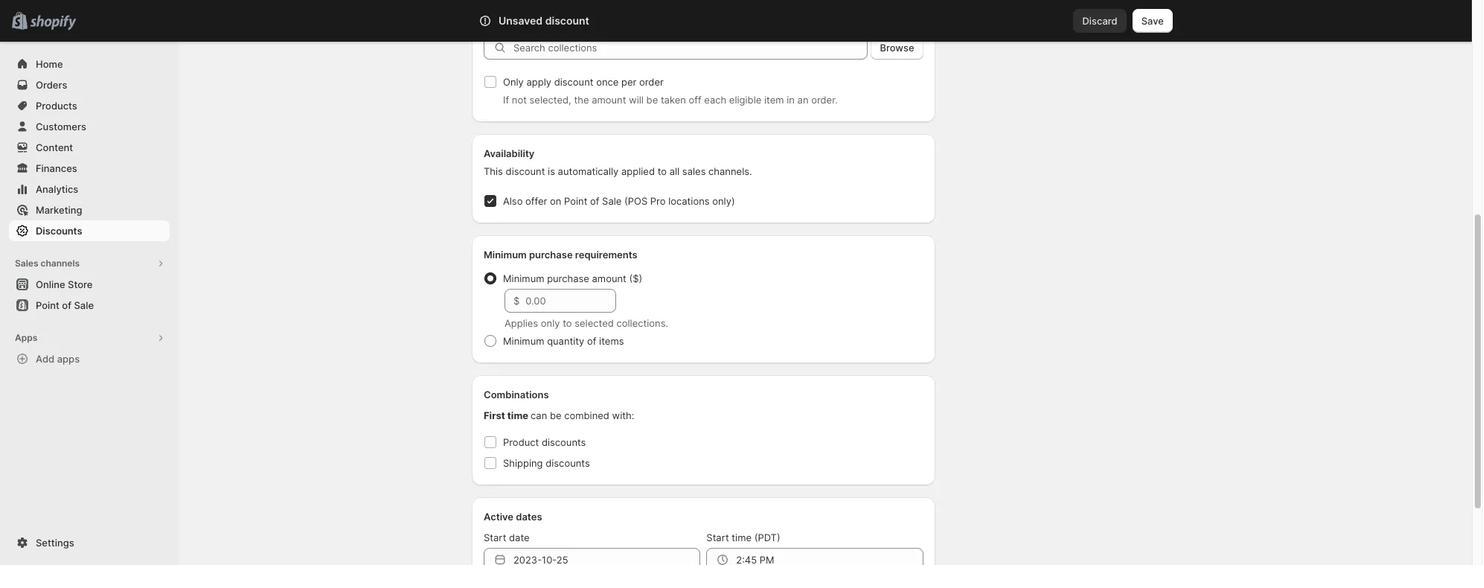 Task type: describe. For each thing, give the bounding box(es) containing it.
items
[[599, 335, 624, 347]]

online store
[[36, 278, 93, 290]]

search
[[545, 15, 577, 27]]

sales channels button
[[9, 253, 170, 274]]

locations
[[669, 195, 710, 207]]

per
[[622, 76, 637, 88]]

active
[[484, 511, 514, 523]]

start for start time (pdt)
[[707, 532, 729, 543]]

order
[[639, 76, 664, 88]]

discount for availability
[[506, 165, 545, 177]]

content
[[36, 141, 73, 153]]

minimum purchase requirements
[[484, 249, 638, 261]]

1 horizontal spatial be
[[647, 94, 658, 106]]

channels
[[41, 258, 80, 269]]

dates
[[516, 511, 542, 523]]

2 amount from the top
[[592, 272, 627, 284]]

$
[[514, 295, 520, 307]]

start time (pdt)
[[707, 532, 781, 543]]

not
[[512, 94, 527, 106]]

active dates
[[484, 511, 542, 523]]

taken
[[661, 94, 686, 106]]

applies only to selected collections.
[[505, 317, 669, 329]]

to inside availability this discount is automatically applied to all sales channels.
[[658, 165, 667, 177]]

1 horizontal spatial point
[[564, 195, 588, 207]]

save
[[1142, 15, 1164, 27]]

product
[[503, 436, 539, 448]]

requirements
[[575, 249, 638, 261]]

unsaved discount
[[499, 14, 589, 27]]

pro
[[651, 195, 666, 207]]

finances link
[[9, 158, 170, 179]]

Start date text field
[[514, 548, 701, 565]]

only)
[[713, 195, 735, 207]]

minimum for minimum purchase amount ($)
[[503, 272, 545, 284]]

apps button
[[9, 328, 170, 348]]

apps
[[15, 332, 37, 343]]

combinations
[[484, 389, 549, 401]]

add apps
[[36, 353, 80, 365]]

only
[[503, 76, 524, 88]]

time for start
[[732, 532, 752, 543]]

start for start date
[[484, 532, 507, 543]]

if
[[503, 94, 509, 106]]

minimum for minimum quantity of items
[[503, 335, 545, 347]]

selected
[[575, 317, 614, 329]]

point of sale link
[[9, 295, 170, 316]]

finances
[[36, 162, 77, 174]]

if not selected, the amount will be taken off each eligible item in an order.
[[503, 94, 838, 106]]

save button
[[1133, 9, 1173, 33]]

(pos
[[625, 195, 648, 207]]

discard
[[1083, 15, 1118, 27]]

on
[[550, 195, 562, 207]]

an
[[798, 94, 809, 106]]

will
[[629, 94, 644, 106]]

Search collections text field
[[514, 36, 868, 60]]

apply
[[527, 76, 552, 88]]

shipping discounts
[[503, 457, 590, 469]]

specific products
[[503, 7, 583, 19]]

home link
[[9, 54, 170, 74]]

sales channels
[[15, 258, 80, 269]]

orders
[[36, 79, 67, 91]]

online
[[36, 278, 65, 290]]

browse button
[[871, 36, 924, 60]]

sales
[[683, 165, 706, 177]]

($)
[[629, 272, 643, 284]]

is
[[548, 165, 555, 177]]

minimum purchase amount ($)
[[503, 272, 643, 284]]

first
[[484, 409, 505, 421]]

specific
[[503, 7, 540, 19]]

point of sale button
[[0, 295, 179, 316]]

discounts for shipping discounts
[[546, 457, 590, 469]]

once
[[596, 76, 619, 88]]

store
[[68, 278, 93, 290]]

apps
[[57, 353, 80, 365]]



Task type: vqa. For each thing, say whether or not it's contained in the screenshot.
automatically
yes



Task type: locate. For each thing, give the bounding box(es) containing it.
of down "automatically" at top
[[590, 195, 600, 207]]

discounts
[[542, 436, 586, 448], [546, 457, 590, 469]]

time down combinations
[[508, 409, 529, 421]]

purchase up $ text field
[[547, 272, 590, 284]]

content link
[[9, 137, 170, 158]]

time left (pdt)
[[732, 532, 752, 543]]

time
[[508, 409, 529, 421], [732, 532, 752, 543]]

0 horizontal spatial sale
[[74, 299, 94, 311]]

applied
[[622, 165, 655, 177]]

1 vertical spatial minimum
[[503, 272, 545, 284]]

sale
[[602, 195, 622, 207], [74, 299, 94, 311]]

0 vertical spatial sale
[[602, 195, 622, 207]]

minimum quantity of items
[[503, 335, 624, 347]]

point inside "link"
[[36, 299, 59, 311]]

availability
[[484, 147, 535, 159]]

0 vertical spatial of
[[590, 195, 600, 207]]

automatically
[[558, 165, 619, 177]]

1 vertical spatial sale
[[74, 299, 94, 311]]

0 vertical spatial discount
[[545, 14, 589, 27]]

availability this discount is automatically applied to all sales channels.
[[484, 147, 752, 177]]

point
[[564, 195, 588, 207], [36, 299, 59, 311]]

can
[[531, 409, 547, 421]]

to
[[658, 165, 667, 177], [563, 317, 572, 329]]

of down online store
[[62, 299, 71, 311]]

minimum for minimum purchase requirements
[[484, 249, 527, 261]]

be
[[647, 94, 658, 106], [550, 409, 562, 421]]

Start time (PDT) text field
[[737, 548, 924, 565]]

analytics link
[[9, 179, 170, 200]]

first time can be combined with:
[[484, 409, 635, 421]]

1 amount from the top
[[592, 94, 626, 106]]

settings link
[[9, 532, 170, 553]]

discounts up shipping discounts
[[542, 436, 586, 448]]

collections.
[[617, 317, 669, 329]]

0 horizontal spatial point
[[36, 299, 59, 311]]

0 vertical spatial purchase
[[529, 249, 573, 261]]

quantity
[[547, 335, 585, 347]]

marketing link
[[9, 200, 170, 220]]

1 vertical spatial discounts
[[546, 457, 590, 469]]

products
[[36, 100, 77, 112]]

products
[[543, 7, 583, 19]]

only apply discount once per order
[[503, 76, 664, 88]]

all
[[670, 165, 680, 177]]

1 vertical spatial to
[[563, 317, 572, 329]]

minimum
[[484, 249, 527, 261], [503, 272, 545, 284], [503, 335, 545, 347]]

item
[[765, 94, 784, 106]]

unsaved
[[499, 14, 543, 27]]

1 horizontal spatial to
[[658, 165, 667, 177]]

1 horizontal spatial start
[[707, 532, 729, 543]]

purchase up minimum purchase amount ($)
[[529, 249, 573, 261]]

2 vertical spatial minimum
[[503, 335, 545, 347]]

with:
[[612, 409, 635, 421]]

selected,
[[530, 94, 572, 106]]

marketing
[[36, 204, 82, 216]]

products link
[[9, 95, 170, 116]]

of
[[590, 195, 600, 207], [62, 299, 71, 311], [587, 335, 597, 347]]

0 vertical spatial be
[[647, 94, 658, 106]]

0 vertical spatial discounts
[[542, 436, 586, 448]]

point right on
[[564, 195, 588, 207]]

1 horizontal spatial sale
[[602, 195, 622, 207]]

1 vertical spatial of
[[62, 299, 71, 311]]

amount down once
[[592, 94, 626, 106]]

eligible
[[729, 94, 762, 106]]

amount
[[592, 94, 626, 106], [592, 272, 627, 284]]

1 vertical spatial point
[[36, 299, 59, 311]]

sale inside "point of sale" "link"
[[74, 299, 94, 311]]

add apps button
[[9, 348, 170, 369]]

0 vertical spatial amount
[[592, 94, 626, 106]]

2 vertical spatial of
[[587, 335, 597, 347]]

discount down availability
[[506, 165, 545, 177]]

start date
[[484, 532, 530, 543]]

offer
[[526, 195, 547, 207]]

discount
[[545, 14, 589, 27], [554, 76, 594, 88], [506, 165, 545, 177]]

0 vertical spatial minimum
[[484, 249, 527, 261]]

date
[[509, 532, 530, 543]]

settings
[[36, 537, 74, 549]]

be right can
[[550, 409, 562, 421]]

to left all
[[658, 165, 667, 177]]

browse
[[880, 42, 915, 54]]

discounts for product discounts
[[542, 436, 586, 448]]

order.
[[812, 94, 838, 106]]

applies
[[505, 317, 538, 329]]

discounts
[[36, 225, 82, 237]]

discount for only
[[554, 76, 594, 88]]

point down online
[[36, 299, 59, 311]]

0 horizontal spatial to
[[563, 317, 572, 329]]

purchase for requirements
[[529, 249, 573, 261]]

2 start from the left
[[707, 532, 729, 543]]

online store button
[[0, 274, 179, 295]]

also
[[503, 195, 523, 207]]

0 vertical spatial time
[[508, 409, 529, 421]]

amount down requirements
[[592, 272, 627, 284]]

discount up the
[[554, 76, 594, 88]]

shopify image
[[30, 15, 76, 30]]

point of sale
[[36, 299, 94, 311]]

purchase for amount
[[547, 272, 590, 284]]

search button
[[520, 9, 952, 33]]

online store link
[[9, 274, 170, 295]]

0 horizontal spatial time
[[508, 409, 529, 421]]

in
[[787, 94, 795, 106]]

discount right specific
[[545, 14, 589, 27]]

orders link
[[9, 74, 170, 95]]

1 vertical spatial discount
[[554, 76, 594, 88]]

product discounts
[[503, 436, 586, 448]]

discounts down product discounts
[[546, 457, 590, 469]]

discard button
[[1074, 9, 1127, 33]]

shipping
[[503, 457, 543, 469]]

1 vertical spatial be
[[550, 409, 562, 421]]

to right only
[[563, 317, 572, 329]]

1 vertical spatial purchase
[[547, 272, 590, 284]]

sales
[[15, 258, 38, 269]]

only
[[541, 317, 560, 329]]

1 vertical spatial amount
[[592, 272, 627, 284]]

1 start from the left
[[484, 532, 507, 543]]

combined
[[564, 409, 610, 421]]

start left (pdt)
[[707, 532, 729, 543]]

2 vertical spatial discount
[[506, 165, 545, 177]]

$ text field
[[526, 289, 616, 313]]

0 horizontal spatial be
[[550, 409, 562, 421]]

sale down store
[[74, 299, 94, 311]]

customers
[[36, 121, 86, 133]]

(pdt)
[[755, 532, 781, 543]]

start down active
[[484, 532, 507, 543]]

of down selected
[[587, 335, 597, 347]]

channels.
[[709, 165, 752, 177]]

discount inside availability this discount is automatically applied to all sales channels.
[[506, 165, 545, 177]]

discounts link
[[9, 220, 170, 241]]

of inside "link"
[[62, 299, 71, 311]]

be right will
[[647, 94, 658, 106]]

0 vertical spatial point
[[564, 195, 588, 207]]

time for first
[[508, 409, 529, 421]]

purchase
[[529, 249, 573, 261], [547, 272, 590, 284]]

off
[[689, 94, 702, 106]]

customers link
[[9, 116, 170, 137]]

the
[[574, 94, 589, 106]]

1 vertical spatial time
[[732, 532, 752, 543]]

sale left (pos
[[602, 195, 622, 207]]

0 vertical spatial to
[[658, 165, 667, 177]]

1 horizontal spatial time
[[732, 532, 752, 543]]

0 horizontal spatial start
[[484, 532, 507, 543]]



